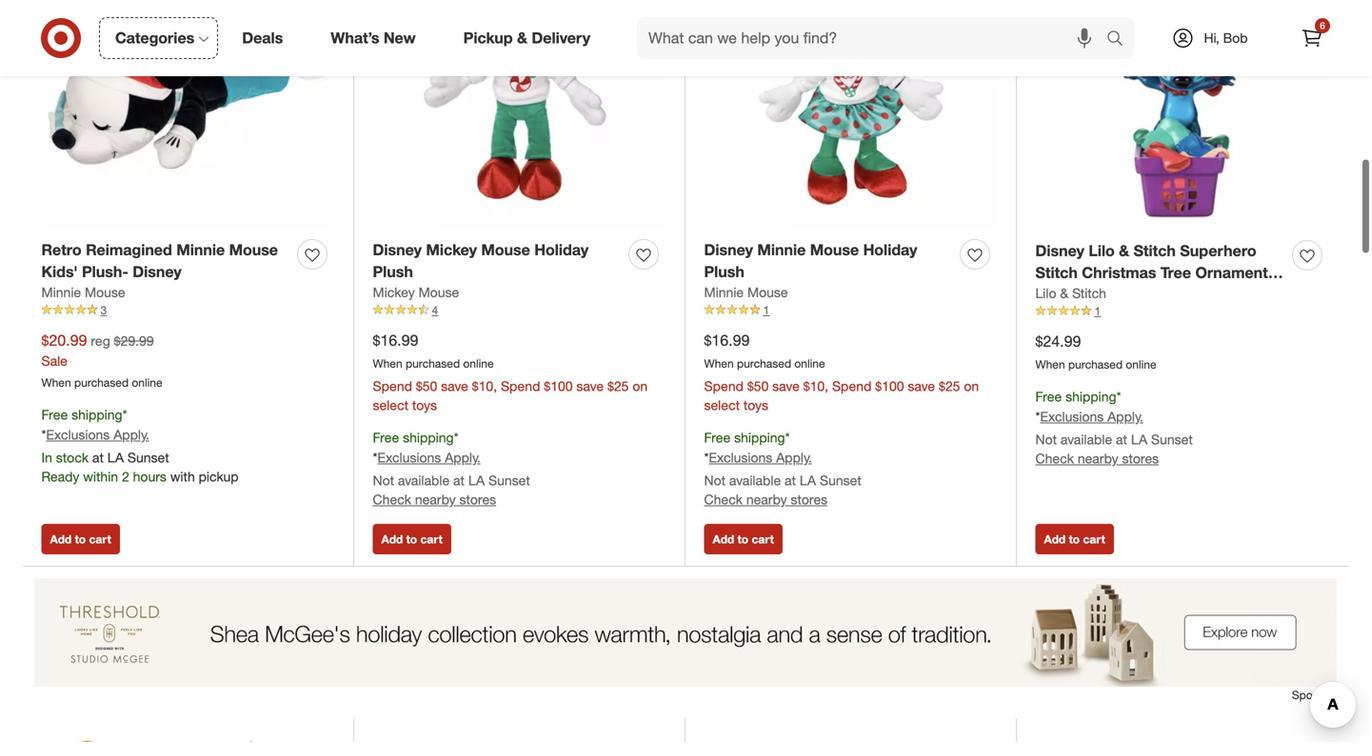 Task type: describe. For each thing, give the bounding box(es) containing it.
sunset for retro reimagined minnie mouse kids' plush- disney
[[128, 449, 169, 466]]

$29.99
[[114, 332, 154, 349]]

mickey mouse
[[373, 284, 459, 300]]

check nearby stores button for disney mickey mouse holiday plush
[[373, 490, 496, 509]]

reimagined
[[86, 241, 172, 259]]

What can we help you find? suggestions appear below search field
[[637, 17, 1112, 59]]

add for retro reimagined minnie mouse kids' plush- disney
[[50, 532, 72, 546]]

plush-
[[82, 262, 128, 281]]

ready
[[41, 468, 79, 485]]

mouse inside retro reimagined minnie mouse kids' plush- disney
[[229, 241, 278, 259]]

purchased for disney mickey mouse holiday plush
[[406, 356, 460, 370]]

1 spend from the left
[[373, 378, 412, 395]]

ornament
[[1196, 263, 1269, 282]]

within
[[83, 468, 118, 485]]

add for disney minnie mouse holiday plush
[[713, 532, 735, 546]]

search
[[1098, 31, 1144, 49]]

purchased for disney lilo & stitch superhero stitch christmas tree ornament - disney store
[[1069, 357, 1123, 371]]

cart for retro reimagined minnie mouse kids' plush- disney
[[89, 532, 111, 546]]

in
[[41, 449, 52, 466]]

2 vertical spatial stitch
[[1073, 285, 1107, 301]]

categories
[[115, 29, 195, 47]]

sale
[[41, 352, 68, 369]]

available for disney mickey mouse holiday plush
[[398, 472, 450, 489]]

what's
[[331, 29, 380, 47]]

disney mickey mouse holiday plush
[[373, 241, 589, 281]]

3 spend from the left
[[704, 378, 744, 395]]

online for mickey
[[463, 356, 494, 370]]

bob
[[1224, 30, 1248, 46]]

nearby for disney minnie mouse holiday plush
[[747, 491, 787, 508]]

exclusions apply. link for disney lilo & stitch superhero stitch christmas tree ornament - disney store
[[1041, 408, 1144, 425]]

& for delivery
[[517, 29, 528, 47]]

exclusions apply. link for retro reimagined minnie mouse kids' plush- disney
[[46, 426, 149, 443]]

sponsored
[[1292, 688, 1349, 702]]

1 save from the left
[[441, 378, 469, 395]]

sunset for disney mickey mouse holiday plush
[[489, 472, 530, 489]]

what's new link
[[315, 17, 440, 59]]

disney minnie mouse holiday plush link
[[704, 239, 953, 283]]

apply. for disney lilo & stitch superhero stitch christmas tree ornament - disney store
[[1108, 408, 1144, 425]]

minnie mouse link for plush
[[704, 283, 788, 302]]

$20.99
[[41, 331, 87, 350]]

nearby for disney mickey mouse holiday plush
[[415, 491, 456, 508]]

4 spend from the left
[[833, 378, 872, 395]]

when inside $20.99 reg $29.99 sale when purchased online
[[41, 375, 71, 389]]

& inside the disney lilo & stitch superhero stitch christmas tree ornament - disney store
[[1119, 242, 1130, 260]]

holiday for disney mickey mouse holiday plush
[[535, 241, 589, 259]]

disney lilo & stitch superhero stitch christmas tree ornament - disney store link
[[1036, 240, 1286, 304]]

minnie mouse link for kids'
[[41, 283, 125, 302]]

at for retro reimagined minnie mouse kids' plush- disney
[[92, 449, 104, 466]]

deals
[[242, 29, 283, 47]]

3 save from the left
[[773, 378, 800, 395]]

purchased inside $20.99 reg $29.99 sale when purchased online
[[74, 375, 129, 389]]

check for disney minnie mouse holiday plush
[[704, 491, 743, 508]]

toys for disney mickey mouse holiday plush
[[412, 397, 437, 414]]

free for disney mickey mouse holiday plush
[[373, 429, 399, 446]]

minnie mouse for plush
[[704, 284, 788, 300]]

mouse inside disney mickey mouse holiday plush
[[481, 241, 530, 259]]

$16.99 when purchased online spend $50 save $10, spend $100 save $25 on select toys for minnie
[[704, 331, 979, 414]]

reg
[[91, 332, 110, 349]]

minnie mouse for kids'
[[41, 284, 125, 300]]

lilo & stitch
[[1036, 285, 1107, 301]]

add to cart button for disney mickey mouse holiday plush
[[373, 524, 451, 554]]

stores for disney mickey mouse holiday plush
[[460, 491, 496, 508]]

toys for disney minnie mouse holiday plush
[[744, 397, 769, 414]]

stores for disney lilo & stitch superhero stitch christmas tree ornament - disney store
[[1123, 450, 1159, 467]]

disney for disney mickey mouse holiday plush
[[373, 241, 422, 259]]

1 link for holiday
[[704, 302, 998, 319]]

superhero
[[1181, 242, 1257, 260]]

nearby for disney lilo & stitch superhero stitch christmas tree ornament - disney store
[[1078, 450, 1119, 467]]

$16.99 for disney minnie mouse holiday plush
[[704, 331, 750, 350]]

apply. for disney mickey mouse holiday plush
[[445, 449, 481, 466]]

free for disney minnie mouse holiday plush
[[704, 429, 731, 446]]

kids'
[[41, 262, 78, 281]]

6
[[1320, 20, 1326, 31]]

mickey mouse link
[[373, 283, 459, 302]]

hours
[[133, 468, 167, 485]]

$50 for disney mickey mouse holiday plush
[[416, 378, 438, 395]]

to for disney mickey mouse holiday plush
[[406, 532, 417, 546]]

store
[[1089, 285, 1126, 304]]

add to cart for disney minnie mouse holiday plush
[[713, 532, 774, 546]]

add to cart button for disney lilo & stitch superhero stitch christmas tree ornament - disney store
[[1036, 524, 1114, 554]]

$24.99
[[1036, 332, 1082, 351]]

la for retro reimagined minnie mouse kids' plush- disney
[[107, 449, 124, 466]]

hi, bob
[[1204, 30, 1248, 46]]

exclusions for disney mickey mouse holiday plush
[[378, 449, 441, 466]]

exclusions apply. link for disney mickey mouse holiday plush
[[378, 449, 481, 466]]

$25 for disney mickey mouse holiday plush
[[608, 378, 629, 395]]

add to cart for disney mickey mouse holiday plush
[[382, 532, 443, 546]]

pickup & delivery link
[[447, 17, 614, 59]]

minnie inside retro reimagined minnie mouse kids' plush- disney
[[176, 241, 225, 259]]

retro
[[41, 241, 82, 259]]

shipping for disney lilo & stitch superhero stitch christmas tree ornament - disney store
[[1066, 388, 1117, 405]]

1 link for stitch
[[1036, 303, 1330, 320]]

$24.99 when purchased online
[[1036, 332, 1157, 371]]

cart for disney minnie mouse holiday plush
[[752, 532, 774, 546]]

holiday for disney minnie mouse holiday plush
[[864, 241, 918, 259]]

check nearby stores button for disney minnie mouse holiday plush
[[704, 490, 828, 509]]

add for disney mickey mouse holiday plush
[[382, 532, 403, 546]]

-
[[1273, 263, 1279, 282]]

delivery
[[532, 29, 591, 47]]



Task type: vqa. For each thing, say whether or not it's contained in the screenshot.
'$2.29' associated with Coca-Cola - 20 fl oz Bottle
no



Task type: locate. For each thing, give the bounding box(es) containing it.
2 holiday from the left
[[864, 241, 918, 259]]

1 $10, from the left
[[472, 378, 497, 395]]

minnie
[[176, 241, 225, 259], [758, 241, 806, 259], [41, 284, 81, 300], [704, 284, 744, 300]]

$16.99
[[373, 331, 419, 350], [704, 331, 750, 350]]

0 horizontal spatial not
[[373, 472, 394, 489]]

shipping for retro reimagined minnie mouse kids' plush- disney
[[72, 406, 122, 423]]

shipping for disney minnie mouse holiday plush
[[735, 429, 785, 446]]

free shipping * * exclusions apply. not available at la sunset check nearby stores for disney lilo & stitch superhero stitch christmas tree ornament - disney store
[[1036, 388, 1193, 467]]

free shipping * * exclusions apply. in stock at  la sunset ready within 2 hours with pickup
[[41, 406, 239, 485]]

0 horizontal spatial $50
[[416, 378, 438, 395]]

1 horizontal spatial 1
[[1095, 304, 1101, 318]]

lilo & stitch link
[[1036, 284, 1107, 303]]

1 horizontal spatial stores
[[791, 491, 828, 508]]

exclusions apply. link for disney minnie mouse holiday plush
[[709, 449, 812, 466]]

pickup & delivery
[[464, 29, 591, 47]]

$16.99 when purchased online spend $50 save $10, spend $100 save $25 on select toys for mickey
[[373, 331, 648, 414]]

1 horizontal spatial mickey
[[426, 241, 477, 259]]

free shipping * * exclusions apply. not available at la sunset check nearby stores
[[1036, 388, 1193, 467], [373, 429, 530, 508], [704, 429, 862, 508]]

$20.99 reg $29.99 sale when purchased online
[[41, 331, 162, 389]]

4 cart from the left
[[1084, 532, 1106, 546]]

check for disney mickey mouse holiday plush
[[373, 491, 411, 508]]

3 link
[[41, 302, 335, 319]]

& left store
[[1061, 285, 1069, 301]]

4 add to cart button from the left
[[1036, 524, 1114, 554]]

when
[[373, 356, 403, 370], [704, 356, 734, 370], [1036, 357, 1066, 371], [41, 375, 71, 389]]

2 horizontal spatial check nearby stores button
[[1036, 449, 1159, 468]]

at for disney minnie mouse holiday plush
[[785, 472, 796, 489]]

online for lilo
[[1126, 357, 1157, 371]]

select for disney mickey mouse holiday plush
[[373, 397, 409, 414]]

1 holiday from the left
[[535, 241, 589, 259]]

deals link
[[226, 17, 307, 59]]

mickey up mickey mouse
[[426, 241, 477, 259]]

0 horizontal spatial check
[[373, 491, 411, 508]]

2 $10, from the left
[[804, 378, 829, 395]]

3 add to cart from the left
[[713, 532, 774, 546]]

plush
[[373, 262, 413, 281], [704, 262, 745, 281]]

la
[[1132, 431, 1148, 448], [107, 449, 124, 466], [469, 472, 485, 489], [800, 472, 816, 489]]

1 horizontal spatial $50
[[748, 378, 769, 395]]

disney mickey mouse holiday plush image
[[373, 0, 666, 228], [373, 0, 666, 228]]

3 cart from the left
[[752, 532, 774, 546]]

0 vertical spatial stitch
[[1134, 242, 1176, 260]]

to
[[75, 532, 86, 546], [406, 532, 417, 546], [738, 532, 749, 546], [1069, 532, 1080, 546]]

0 horizontal spatial $100
[[544, 378, 573, 395]]

shipping inside the free shipping * * exclusions apply. in stock at  la sunset ready within 2 hours with pickup
[[72, 406, 122, 423]]

minnie mouse link up 3
[[41, 283, 125, 302]]

retro reimagined minnie mouse kids' plush- disney
[[41, 241, 278, 281]]

1 link down tree
[[1036, 303, 1330, 320]]

1 to from the left
[[75, 532, 86, 546]]

1 toys from the left
[[412, 397, 437, 414]]

online inside $20.99 reg $29.99 sale when purchased online
[[132, 375, 162, 389]]

on for disney minnie mouse holiday plush
[[964, 378, 979, 395]]

search button
[[1098, 17, 1144, 63]]

disney for disney lilo & stitch superhero stitch christmas tree ornament - disney store
[[1036, 242, 1085, 260]]

check for disney lilo & stitch superhero stitch christmas tree ornament - disney store
[[1036, 450, 1074, 467]]

plush for disney mickey mouse holiday plush
[[373, 262, 413, 281]]

$16.99 for disney mickey mouse holiday plush
[[373, 331, 419, 350]]

check nearby stores button
[[1036, 449, 1159, 468], [373, 490, 496, 509], [704, 490, 828, 509]]

2 plush from the left
[[704, 262, 745, 281]]

2 horizontal spatial nearby
[[1078, 450, 1119, 467]]

2 on from the left
[[964, 378, 979, 395]]

2 minnie mouse link from the left
[[704, 283, 788, 302]]

stitch
[[1134, 242, 1176, 260], [1036, 263, 1078, 282], [1073, 285, 1107, 301]]

1 add from the left
[[50, 532, 72, 546]]

2 horizontal spatial stores
[[1123, 450, 1159, 467]]

free for disney lilo & stitch superhero stitch christmas tree ornament - disney store
[[1036, 388, 1062, 405]]

$16.99 when purchased online spend $50 save $10, spend $100 save $25 on select toys
[[373, 331, 648, 414], [704, 331, 979, 414]]

retro reimagined minnie mouse kids' plush- disney link
[[41, 239, 290, 283]]

nearby
[[1078, 450, 1119, 467], [415, 491, 456, 508], [747, 491, 787, 508]]

1 horizontal spatial &
[[1061, 285, 1069, 301]]

mickey inside disney mickey mouse holiday plush
[[426, 241, 477, 259]]

0 horizontal spatial minnie mouse link
[[41, 283, 125, 302]]

to for disney minnie mouse holiday plush
[[738, 532, 749, 546]]

add to cart button for disney minnie mouse holiday plush
[[704, 524, 783, 554]]

0 horizontal spatial minnie mouse
[[41, 284, 125, 300]]

1 minnie mouse link from the left
[[41, 283, 125, 302]]

2 toys from the left
[[744, 397, 769, 414]]

2 add from the left
[[382, 532, 403, 546]]

check nearby stores button for disney lilo & stitch superhero stitch christmas tree ornament - disney store
[[1036, 449, 1159, 468]]

minnie mouse
[[41, 284, 125, 300], [704, 284, 788, 300]]

online for minnie
[[795, 356, 825, 370]]

add to cart button
[[41, 524, 120, 554], [373, 524, 451, 554], [704, 524, 783, 554], [1036, 524, 1114, 554]]

2 horizontal spatial free shipping * * exclusions apply. not available at la sunset check nearby stores
[[1036, 388, 1193, 467]]

add to cart for retro reimagined minnie mouse kids' plush- disney
[[50, 532, 111, 546]]

la for disney minnie mouse holiday plush
[[800, 472, 816, 489]]

disney lilo & stitch superhero stitch christmas tree ornament - disney store
[[1036, 242, 1279, 304]]

free for retro reimagined minnie mouse kids' plush- disney
[[41, 406, 68, 423]]

available for disney lilo & stitch superhero stitch christmas tree ornament - disney store
[[1061, 431, 1113, 448]]

la for disney lilo & stitch superhero stitch christmas tree ornament - disney store
[[1132, 431, 1148, 448]]

1
[[763, 303, 770, 317], [1095, 304, 1101, 318]]

add to cart button for retro reimagined minnie mouse kids' plush- disney
[[41, 524, 120, 554]]

1 horizontal spatial 1 link
[[1036, 303, 1330, 320]]

1 $16.99 when purchased online spend $50 save $10, spend $100 save $25 on select toys from the left
[[373, 331, 648, 414]]

stores for disney minnie mouse holiday plush
[[791, 491, 828, 508]]

2 horizontal spatial &
[[1119, 242, 1130, 260]]

1 vertical spatial mickey
[[373, 284, 415, 300]]

sunset inside the free shipping * * exclusions apply. in stock at  la sunset ready within 2 hours with pickup
[[128, 449, 169, 466]]

4 to from the left
[[1069, 532, 1080, 546]]

$50
[[416, 378, 438, 395], [748, 378, 769, 395]]

add
[[50, 532, 72, 546], [382, 532, 403, 546], [713, 532, 735, 546], [1045, 532, 1066, 546]]

1 $25 from the left
[[608, 378, 629, 395]]

0 horizontal spatial $16.99 when purchased online spend $50 save $10, spend $100 save $25 on select toys
[[373, 331, 648, 414]]

when for disney mickey mouse holiday plush
[[373, 356, 403, 370]]

add for disney lilo & stitch superhero stitch christmas tree ornament - disney store
[[1045, 532, 1066, 546]]

1 horizontal spatial available
[[730, 472, 781, 489]]

on
[[633, 378, 648, 395], [964, 378, 979, 395]]

0 horizontal spatial $16.99
[[373, 331, 419, 350]]

when inside the $24.99 when purchased online
[[1036, 357, 1066, 371]]

1 on from the left
[[633, 378, 648, 395]]

cart for disney mickey mouse holiday plush
[[421, 532, 443, 546]]

$10, for mickey
[[472, 378, 497, 395]]

what's new
[[331, 29, 416, 47]]

1 down disney minnie mouse holiday plush
[[763, 303, 770, 317]]

retro reimagined minnie mouse kids' plush- disney image
[[41, 0, 335, 228], [41, 0, 335, 228]]

holiday inside disney minnie mouse holiday plush
[[864, 241, 918, 259]]

with
[[170, 468, 195, 485]]

minnie inside disney minnie mouse holiday plush
[[758, 241, 806, 259]]

1 vertical spatial lilo
[[1036, 285, 1057, 301]]

save
[[441, 378, 469, 395], [577, 378, 604, 395], [773, 378, 800, 395], [908, 378, 936, 395]]

$100
[[544, 378, 573, 395], [876, 378, 905, 395]]

on for disney mickey mouse holiday plush
[[633, 378, 648, 395]]

1 horizontal spatial $16.99 when purchased online spend $50 save $10, spend $100 save $25 on select toys
[[704, 331, 979, 414]]

purchased for disney minnie mouse holiday plush
[[737, 356, 792, 370]]

shipping for disney mickey mouse holiday plush
[[403, 429, 454, 446]]

1 horizontal spatial plush
[[704, 262, 745, 281]]

disney minnie mouse holiday plush image
[[704, 0, 998, 228], [704, 0, 998, 228]]

0 horizontal spatial stores
[[460, 491, 496, 508]]

disney frozen - disney store image
[[41, 737, 335, 742], [41, 737, 335, 742]]

0 vertical spatial &
[[517, 29, 528, 47]]

2 horizontal spatial available
[[1061, 431, 1113, 448]]

$25
[[608, 378, 629, 395], [939, 378, 961, 395]]

add to cart for disney lilo & stitch superhero stitch christmas tree ornament - disney store
[[1045, 532, 1106, 546]]

$10,
[[472, 378, 497, 395], [804, 378, 829, 395]]

1 horizontal spatial free shipping * * exclusions apply. not available at la sunset check nearby stores
[[704, 429, 862, 508]]

toys
[[412, 397, 437, 414], [744, 397, 769, 414]]

mickey
[[426, 241, 477, 259], [373, 284, 415, 300]]

not for disney mickey mouse holiday plush
[[373, 472, 394, 489]]

exclusions inside the free shipping * * exclusions apply. in stock at  la sunset ready within 2 hours with pickup
[[46, 426, 110, 443]]

1 vertical spatial stitch
[[1036, 263, 1078, 282]]

1 $16.99 from the left
[[373, 331, 419, 350]]

exclusions for retro reimagined minnie mouse kids' plush- disney
[[46, 426, 110, 443]]

stores
[[1123, 450, 1159, 467], [460, 491, 496, 508], [791, 491, 828, 508]]

pickup
[[199, 468, 239, 485]]

3 add from the left
[[713, 532, 735, 546]]

0 horizontal spatial available
[[398, 472, 450, 489]]

exclusions apply. link
[[1041, 408, 1144, 425], [46, 426, 149, 443], [378, 449, 481, 466], [709, 449, 812, 466]]

plush inside disney minnie mouse holiday plush
[[704, 262, 745, 281]]

available
[[1061, 431, 1113, 448], [398, 472, 450, 489], [730, 472, 781, 489]]

6 link
[[1292, 17, 1334, 59]]

0 horizontal spatial $25
[[608, 378, 629, 395]]

disney for disney minnie mouse holiday plush
[[704, 241, 753, 259]]

pickup
[[464, 29, 513, 47]]

2 save from the left
[[577, 378, 604, 395]]

not
[[1036, 431, 1057, 448], [373, 472, 394, 489], [704, 472, 726, 489]]

2 add to cart from the left
[[382, 532, 443, 546]]

minnie mouse down disney minnie mouse holiday plush
[[704, 284, 788, 300]]

1 vertical spatial &
[[1119, 242, 1130, 260]]

1 horizontal spatial check nearby stores button
[[704, 490, 828, 509]]

0 horizontal spatial free shipping * * exclusions apply. not available at la sunset check nearby stores
[[373, 429, 530, 508]]

lilo up christmas
[[1089, 242, 1115, 260]]

plush inside disney mickey mouse holiday plush
[[373, 262, 413, 281]]

la for disney mickey mouse holiday plush
[[469, 472, 485, 489]]

1 horizontal spatial $10,
[[804, 378, 829, 395]]

0 horizontal spatial $10,
[[472, 378, 497, 395]]

1 horizontal spatial $25
[[939, 378, 961, 395]]

at inside the free shipping * * exclusions apply. in stock at  la sunset ready within 2 hours with pickup
[[92, 449, 104, 466]]

0 horizontal spatial 1
[[763, 303, 770, 317]]

check
[[1036, 450, 1074, 467], [373, 491, 411, 508], [704, 491, 743, 508]]

2 $16.99 from the left
[[704, 331, 750, 350]]

christmas
[[1082, 263, 1157, 282]]

free inside the free shipping * * exclusions apply. in stock at  la sunset ready within 2 hours with pickup
[[41, 406, 68, 423]]

exclusions for disney lilo & stitch superhero stitch christmas tree ornament - disney store
[[1041, 408, 1104, 425]]

*
[[1117, 388, 1122, 405], [122, 406, 127, 423], [1036, 408, 1041, 425], [41, 426, 46, 443], [454, 429, 459, 446], [785, 429, 790, 446], [373, 449, 378, 466], [704, 449, 709, 466]]

mickey down disney mickey mouse holiday plush
[[373, 284, 415, 300]]

0 horizontal spatial mickey
[[373, 284, 415, 300]]

3 to from the left
[[738, 532, 749, 546]]

$50 for disney minnie mouse holiday plush
[[748, 378, 769, 395]]

sunset
[[1152, 431, 1193, 448], [128, 449, 169, 466], [489, 472, 530, 489], [820, 472, 862, 489]]

plush for disney minnie mouse holiday plush
[[704, 262, 745, 281]]

online inside the $24.99 when purchased online
[[1126, 357, 1157, 371]]

to for retro reimagined minnie mouse kids' plush- disney
[[75, 532, 86, 546]]

purchased inside the $24.99 when purchased online
[[1069, 357, 1123, 371]]

2 $16.99 when purchased online spend $50 save $10, spend $100 save $25 on select toys from the left
[[704, 331, 979, 414]]

apply. for disney minnie mouse holiday plush
[[777, 449, 812, 466]]

1 horizontal spatial holiday
[[864, 241, 918, 259]]

& up christmas
[[1119, 242, 1130, 260]]

at
[[1116, 431, 1128, 448], [92, 449, 104, 466], [453, 472, 465, 489], [785, 472, 796, 489]]

1 horizontal spatial not
[[704, 472, 726, 489]]

4
[[432, 303, 438, 317]]

4 save from the left
[[908, 378, 936, 395]]

2 to from the left
[[406, 532, 417, 546]]

1 horizontal spatial check
[[704, 491, 743, 508]]

3 add to cart button from the left
[[704, 524, 783, 554]]

to for disney lilo & stitch superhero stitch christmas tree ornament - disney store
[[1069, 532, 1080, 546]]

0 horizontal spatial plush
[[373, 262, 413, 281]]

when for disney minnie mouse holiday plush
[[704, 356, 734, 370]]

2 $50 from the left
[[748, 378, 769, 395]]

1 horizontal spatial on
[[964, 378, 979, 395]]

1 horizontal spatial select
[[704, 397, 740, 414]]

1 horizontal spatial $100
[[876, 378, 905, 395]]

0 vertical spatial lilo
[[1089, 242, 1115, 260]]

disney lilo & stitch superhero stitch christmas tree ornament - disney store image
[[1036, 0, 1330, 229], [1036, 0, 1330, 229]]

2
[[122, 468, 129, 485]]

cart
[[89, 532, 111, 546], [421, 532, 443, 546], [752, 532, 774, 546], [1084, 532, 1106, 546]]

1 $50 from the left
[[416, 378, 438, 395]]

free
[[1036, 388, 1062, 405], [41, 406, 68, 423], [373, 429, 399, 446], [704, 429, 731, 446]]

free shipping * * exclusions apply. not available at la sunset check nearby stores for disney mickey mouse holiday plush
[[373, 429, 530, 508]]

holiday
[[535, 241, 589, 259], [864, 241, 918, 259]]

& for stitch
[[1061, 285, 1069, 301]]

1 link down disney minnie mouse holiday plush link
[[704, 302, 998, 319]]

cart for disney lilo & stitch superhero stitch christmas tree ornament - disney store
[[1084, 532, 1106, 546]]

holiday inside disney mickey mouse holiday plush
[[535, 241, 589, 259]]

not for disney lilo & stitch superhero stitch christmas tree ornament - disney store
[[1036, 431, 1057, 448]]

disney inside disney minnie mouse holiday plush
[[704, 241, 753, 259]]

0 horizontal spatial select
[[373, 397, 409, 414]]

1 horizontal spatial lilo
[[1089, 242, 1115, 260]]

lilo up $24.99
[[1036, 285, 1057, 301]]

online
[[463, 356, 494, 370], [795, 356, 825, 370], [1126, 357, 1157, 371], [132, 375, 162, 389]]

1 horizontal spatial minnie mouse link
[[704, 283, 788, 302]]

add to cart
[[50, 532, 111, 546], [382, 532, 443, 546], [713, 532, 774, 546], [1045, 532, 1106, 546]]

1 for $24.99
[[1095, 304, 1101, 318]]

4 add to cart from the left
[[1045, 532, 1106, 546]]

at for disney mickey mouse holiday plush
[[453, 472, 465, 489]]

new
[[384, 29, 416, 47]]

1 link
[[704, 302, 998, 319], [1036, 303, 1330, 320]]

0 horizontal spatial holiday
[[535, 241, 589, 259]]

stock
[[56, 449, 89, 466]]

0 horizontal spatial &
[[517, 29, 528, 47]]

stitch down christmas
[[1073, 285, 1107, 301]]

1 minnie mouse from the left
[[41, 284, 125, 300]]

0 horizontal spatial check nearby stores button
[[373, 490, 496, 509]]

apply.
[[1108, 408, 1144, 425], [114, 426, 149, 443], [445, 449, 481, 466], [777, 449, 812, 466]]

apply. for retro reimagined minnie mouse kids' plush- disney
[[114, 426, 149, 443]]

0 horizontal spatial on
[[633, 378, 648, 395]]

disney mickey mouse holiday plush link
[[373, 239, 622, 283]]

2 horizontal spatial not
[[1036, 431, 1057, 448]]

advertisement region
[[23, 578, 1349, 687]]

1 select from the left
[[373, 397, 409, 414]]

0 horizontal spatial toys
[[412, 397, 437, 414]]

& right pickup
[[517, 29, 528, 47]]

2 horizontal spatial check
[[1036, 450, 1074, 467]]

0 horizontal spatial 1 link
[[704, 302, 998, 319]]

$10, for minnie
[[804, 378, 829, 395]]

spend
[[373, 378, 412, 395], [501, 378, 540, 395], [704, 378, 744, 395], [833, 378, 872, 395]]

1 down the lilo & stitch link
[[1095, 304, 1101, 318]]

sunset for disney lilo & stitch superhero stitch christmas tree ornament - disney store
[[1152, 431, 1193, 448]]

$100 for disney mickey mouse holiday plush
[[544, 378, 573, 395]]

disney pixar wall-e and e.v.e. christmas tree ornament - disney store image
[[1036, 737, 1330, 742], [1036, 737, 1330, 742]]

tree
[[1161, 263, 1192, 282]]

$25 for disney minnie mouse holiday plush
[[939, 378, 961, 395]]

4 add from the left
[[1045, 532, 1066, 546]]

2 $100 from the left
[[876, 378, 905, 395]]

$100 for disney minnie mouse holiday plush
[[876, 378, 905, 395]]

apply. inside the free shipping * * exclusions apply. in stock at  la sunset ready within 2 hours with pickup
[[114, 426, 149, 443]]

lilo inside the disney lilo & stitch superhero stitch christmas tree ornament - disney store
[[1089, 242, 1115, 260]]

2 spend from the left
[[501, 378, 540, 395]]

1 add to cart from the left
[[50, 532, 111, 546]]

2 $25 from the left
[[939, 378, 961, 395]]

0 vertical spatial mickey
[[426, 241, 477, 259]]

stitch up the lilo & stitch
[[1036, 263, 1078, 282]]

available for disney minnie mouse holiday plush
[[730, 472, 781, 489]]

stitch up tree
[[1134, 242, 1176, 260]]

exclusions for disney minnie mouse holiday plush
[[709, 449, 773, 466]]

1 horizontal spatial minnie mouse
[[704, 284, 788, 300]]

0 horizontal spatial lilo
[[1036, 285, 1057, 301]]

2 add to cart button from the left
[[373, 524, 451, 554]]

lilo
[[1089, 242, 1115, 260], [1036, 285, 1057, 301]]

categories link
[[99, 17, 218, 59]]

la inside the free shipping * * exclusions apply. in stock at  la sunset ready within 2 hours with pickup
[[107, 449, 124, 466]]

disney inside disney mickey mouse holiday plush
[[373, 241, 422, 259]]

not for disney minnie mouse holiday plush
[[704, 472, 726, 489]]

mouse
[[229, 241, 278, 259], [481, 241, 530, 259], [810, 241, 859, 259], [85, 284, 125, 300], [419, 284, 459, 300], [748, 284, 788, 300]]

select
[[373, 397, 409, 414], [704, 397, 740, 414]]

1 horizontal spatial nearby
[[747, 491, 787, 508]]

3
[[100, 303, 107, 317]]

minnie mouse link down disney minnie mouse holiday plush
[[704, 283, 788, 302]]

disney minnie mouse holiday plush
[[704, 241, 918, 281]]

2 select from the left
[[704, 397, 740, 414]]

purchased
[[406, 356, 460, 370], [737, 356, 792, 370], [1069, 357, 1123, 371], [74, 375, 129, 389]]

2 cart from the left
[[421, 532, 443, 546]]

2 vertical spatial &
[[1061, 285, 1069, 301]]

disney inside retro reimagined minnie mouse kids' plush- disney
[[133, 262, 182, 281]]

1 add to cart button from the left
[[41, 524, 120, 554]]

1 horizontal spatial toys
[[744, 397, 769, 414]]

hi,
[[1204, 30, 1220, 46]]

free shipping * * exclusions apply. not available at la sunset check nearby stores for disney minnie mouse holiday plush
[[704, 429, 862, 508]]

when for disney lilo & stitch superhero stitch christmas tree ornament - disney store
[[1036, 357, 1066, 371]]

1 cart from the left
[[89, 532, 111, 546]]

marvel spider-man snow globe christmas tree ornament - disney store image
[[704, 737, 998, 742], [704, 737, 998, 742]]

1 horizontal spatial $16.99
[[704, 331, 750, 350]]

1 plush from the left
[[373, 262, 413, 281]]

2 minnie mouse from the left
[[704, 284, 788, 300]]

at for disney lilo & stitch superhero stitch christmas tree ornament - disney store
[[1116, 431, 1128, 448]]

mouse inside disney minnie mouse holiday plush
[[810, 241, 859, 259]]

1 $100 from the left
[[544, 378, 573, 395]]

disney
[[373, 241, 422, 259], [704, 241, 753, 259], [1036, 242, 1085, 260], [133, 262, 182, 281], [1036, 285, 1085, 304]]

0 horizontal spatial nearby
[[415, 491, 456, 508]]

minnie mouse up 3
[[41, 284, 125, 300]]

4 link
[[373, 302, 666, 319]]



